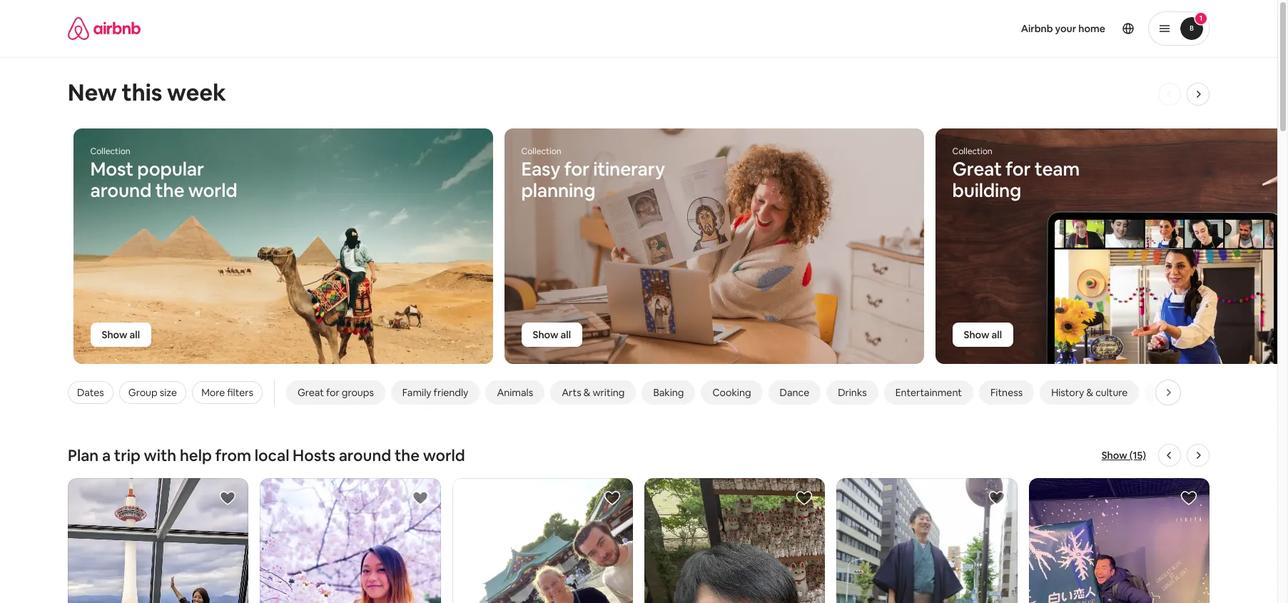 Task type: vqa. For each thing, say whether or not it's contained in the screenshot.
the Pine for Idyllwild-Pine Cove, California 74 miles away Nov 12 – 17 total before taxes
no



Task type: describe. For each thing, give the bounding box(es) containing it.
magic
[[1157, 386, 1184, 399]]

dates button
[[68, 381, 113, 404]]

world inside collection most popular around the world
[[188, 178, 237, 203]]

for for building
[[1006, 157, 1031, 181]]

history & culture button
[[1040, 380, 1139, 405]]

baking button
[[642, 380, 696, 405]]

the inside collection most popular around the world
[[155, 178, 184, 203]]

drinks button
[[827, 380, 878, 405]]

family friendly
[[402, 386, 468, 399]]

drinks element
[[838, 386, 867, 399]]

collection great for team building
[[953, 146, 1080, 203]]

great for groups button
[[286, 380, 385, 405]]

2 save this experience image from the left
[[1181, 490, 1198, 507]]

entertainment button
[[884, 380, 973, 405]]

hosts
[[293, 445, 335, 465]]

1 horizontal spatial around
[[339, 445, 391, 465]]

dance
[[780, 386, 810, 399]]

family
[[402, 386, 431, 399]]

entertainment
[[896, 386, 962, 399]]

history & culture
[[1051, 386, 1128, 399]]

fitness
[[991, 386, 1023, 399]]

most
[[90, 157, 133, 181]]

magic button
[[1145, 380, 1195, 405]]

animals element
[[497, 386, 533, 399]]

dates
[[77, 386, 104, 399]]

family friendly element
[[402, 386, 468, 399]]

itinerary
[[593, 157, 665, 181]]

for for planning
[[564, 157, 589, 181]]

help
[[180, 445, 212, 465]]

writing
[[593, 386, 625, 399]]

1 save this experience image from the left
[[219, 490, 236, 507]]

cooking button
[[701, 380, 763, 405]]

around inside collection most popular around the world
[[90, 178, 152, 203]]

all for the
[[130, 328, 140, 341]]

entertainment element
[[896, 386, 962, 399]]

arts & writing button
[[550, 380, 636, 405]]

& for arts
[[584, 386, 591, 399]]

drinks
[[838, 386, 867, 399]]

fitness element
[[991, 386, 1023, 399]]

show all for great for team building
[[964, 328, 1002, 341]]

group
[[128, 386, 158, 399]]

& for history
[[1087, 386, 1094, 399]]

great inside great for groups button
[[298, 386, 324, 399]]

popular
[[137, 157, 204, 181]]

profile element
[[763, 0, 1210, 57]]

show (15)
[[1102, 449, 1146, 462]]

easy
[[521, 157, 560, 181]]

magic element
[[1157, 386, 1184, 399]]

groups
[[342, 386, 374, 399]]

cooking element
[[713, 386, 751, 399]]

show all for easy for itinerary planning
[[533, 328, 571, 341]]

airbnb
[[1021, 22, 1053, 35]]

show for easy for itinerary planning
[[533, 328, 559, 341]]

with
[[144, 445, 176, 465]]

show for most popular around the world
[[102, 328, 127, 341]]

show all link for most popular around the world
[[90, 323, 151, 347]]

collection most popular around the world
[[90, 146, 237, 203]]

team
[[1035, 157, 1080, 181]]

more
[[201, 386, 225, 399]]

trip
[[114, 445, 141, 465]]

arts & writing element
[[562, 386, 625, 399]]



Task type: locate. For each thing, give the bounding box(es) containing it.
arts & writing
[[562, 386, 625, 399]]

0 horizontal spatial save this experience image
[[796, 490, 813, 507]]

1 & from the left
[[584, 386, 591, 399]]

0 horizontal spatial collection
[[90, 146, 130, 157]]

show
[[102, 328, 127, 341], [533, 328, 559, 341], [964, 328, 990, 341], [1102, 449, 1128, 462]]

1 horizontal spatial all
[[561, 328, 571, 341]]

collection for great
[[953, 146, 993, 157]]

for left groups
[[326, 386, 340, 399]]

0 vertical spatial the
[[155, 178, 184, 203]]

dance button
[[768, 380, 821, 405]]

culture
[[1096, 386, 1128, 399]]

3 show all link from the left
[[953, 323, 1014, 347]]

1 horizontal spatial great
[[953, 157, 1002, 181]]

for inside collection easy for itinerary planning
[[564, 157, 589, 181]]

show all link for great for team building
[[953, 323, 1014, 347]]

2 all from the left
[[561, 328, 571, 341]]

0 vertical spatial around
[[90, 178, 152, 203]]

0 horizontal spatial great
[[298, 386, 324, 399]]

show all link up group
[[90, 323, 151, 347]]

3 collection from the left
[[953, 146, 993, 157]]

show all link
[[90, 323, 151, 347], [521, 323, 582, 347], [953, 323, 1014, 347]]

local
[[255, 445, 289, 465]]

1 vertical spatial world
[[423, 445, 465, 465]]

animals button
[[486, 380, 545, 405]]

group size button
[[119, 381, 186, 404]]

1 show all link from the left
[[90, 323, 151, 347]]

2 show all link from the left
[[521, 323, 582, 347]]

1 vertical spatial great
[[298, 386, 324, 399]]

for inside collection great for team building
[[1006, 157, 1031, 181]]

3 show all from the left
[[964, 328, 1002, 341]]

fitness button
[[979, 380, 1034, 405]]

0 horizontal spatial show all
[[102, 328, 140, 341]]

collection for easy
[[521, 146, 562, 157]]

0 vertical spatial great
[[953, 157, 1002, 181]]

show all
[[102, 328, 140, 341], [533, 328, 571, 341], [964, 328, 1002, 341]]

1 show all from the left
[[102, 328, 140, 341]]

1 vertical spatial the
[[395, 445, 420, 465]]

great inside collection great for team building
[[953, 157, 1002, 181]]

a
[[102, 445, 111, 465]]

collection
[[90, 146, 130, 157], [521, 146, 562, 157], [953, 146, 993, 157]]

history & culture element
[[1051, 386, 1128, 399]]

show inside 'link'
[[1102, 449, 1128, 462]]

1 horizontal spatial the
[[395, 445, 420, 465]]

for inside button
[[326, 386, 340, 399]]

planning
[[521, 178, 595, 203]]

1 save this experience image from the left
[[796, 490, 813, 507]]

animals
[[497, 386, 533, 399]]

size
[[160, 386, 177, 399]]

collection inside collection easy for itinerary planning
[[521, 146, 562, 157]]

1 vertical spatial around
[[339, 445, 391, 465]]

1 horizontal spatial show all link
[[521, 323, 582, 347]]

show up dates at the bottom left of the page
[[102, 328, 127, 341]]

& left culture
[[1087, 386, 1094, 399]]

around
[[90, 178, 152, 203], [339, 445, 391, 465]]

the down 'family'
[[395, 445, 420, 465]]

2 horizontal spatial collection
[[953, 146, 993, 157]]

2 horizontal spatial for
[[1006, 157, 1031, 181]]

for left team
[[1006, 157, 1031, 181]]

1 horizontal spatial save this experience image
[[1181, 490, 1198, 507]]

collection up 'planning'
[[521, 146, 562, 157]]

1
[[1200, 14, 1203, 23]]

3 save this experience image from the left
[[604, 490, 621, 507]]

0 horizontal spatial world
[[188, 178, 237, 203]]

save this experience image
[[219, 490, 236, 507], [412, 490, 429, 507], [604, 490, 621, 507], [988, 490, 1005, 507]]

this week
[[122, 78, 226, 107]]

1 collection from the left
[[90, 146, 130, 157]]

show all link up arts
[[521, 323, 582, 347]]

2 save this experience image from the left
[[412, 490, 429, 507]]

1 horizontal spatial for
[[564, 157, 589, 181]]

cooking
[[713, 386, 751, 399]]

collection for most
[[90, 146, 130, 157]]

0 horizontal spatial around
[[90, 178, 152, 203]]

0 horizontal spatial the
[[155, 178, 184, 203]]

all for building
[[992, 328, 1002, 341]]

for
[[564, 157, 589, 181], [1006, 157, 1031, 181], [326, 386, 340, 399]]

1 horizontal spatial collection
[[521, 146, 562, 157]]

group size
[[128, 386, 177, 399]]

0 horizontal spatial &
[[584, 386, 591, 399]]

more filters button
[[192, 381, 263, 404]]

building
[[953, 178, 1022, 203]]

new
[[68, 78, 117, 107]]

all up group
[[130, 328, 140, 341]]

airbnb your home link
[[1013, 14, 1114, 44]]

& right arts
[[584, 386, 591, 399]]

history
[[1051, 386, 1084, 399]]

baking
[[653, 386, 684, 399]]

2 horizontal spatial show all
[[964, 328, 1002, 341]]

great for groups element
[[298, 386, 374, 399]]

show all up arts
[[533, 328, 571, 341]]

show left (15)
[[1102, 449, 1128, 462]]

2 collection from the left
[[521, 146, 562, 157]]

1 horizontal spatial show all
[[533, 328, 571, 341]]

save this experience image
[[796, 490, 813, 507], [1181, 490, 1198, 507]]

more filters
[[201, 386, 253, 399]]

show all link up "fitness" at the right
[[953, 323, 1014, 347]]

show all up group
[[102, 328, 140, 341]]

the
[[155, 178, 184, 203], [395, 445, 420, 465]]

airbnb your home
[[1021, 22, 1106, 35]]

baking element
[[653, 386, 684, 399]]

&
[[584, 386, 591, 399], [1087, 386, 1094, 399]]

1 horizontal spatial &
[[1087, 386, 1094, 399]]

collection inside collection great for team building
[[953, 146, 993, 157]]

0 horizontal spatial for
[[326, 386, 340, 399]]

show up fitness button
[[964, 328, 990, 341]]

great for groups
[[298, 386, 374, 399]]

your
[[1055, 22, 1077, 35]]

show up 'animals'
[[533, 328, 559, 341]]

0 horizontal spatial show all link
[[90, 323, 151, 347]]

friendly
[[434, 386, 468, 399]]

the right the most
[[155, 178, 184, 203]]

show all link for easy for itinerary planning
[[521, 323, 582, 347]]

filters
[[227, 386, 253, 399]]

dance element
[[780, 386, 810, 399]]

1 horizontal spatial world
[[423, 445, 465, 465]]

1 button
[[1148, 11, 1210, 46]]

arts
[[562, 386, 582, 399]]

from
[[215, 445, 251, 465]]

show all for most popular around the world
[[102, 328, 140, 341]]

great
[[953, 157, 1002, 181], [298, 386, 324, 399]]

2 & from the left
[[1087, 386, 1094, 399]]

new this week
[[68, 78, 226, 107]]

0 vertical spatial world
[[188, 178, 237, 203]]

2 horizontal spatial all
[[992, 328, 1002, 341]]

(15)
[[1130, 449, 1146, 462]]

family friendly button
[[391, 380, 480, 405]]

plan
[[68, 445, 99, 465]]

all up "fitness" at the right
[[992, 328, 1002, 341]]

new this week group
[[0, 128, 1288, 365]]

plan a trip with help from local hosts around the world
[[68, 445, 465, 465]]

2 horizontal spatial show all link
[[953, 323, 1014, 347]]

world
[[188, 178, 237, 203], [423, 445, 465, 465]]

collection inside collection most popular around the world
[[90, 146, 130, 157]]

2 show all from the left
[[533, 328, 571, 341]]

home
[[1079, 22, 1106, 35]]

4 save this experience image from the left
[[988, 490, 1005, 507]]

show for great for team building
[[964, 328, 990, 341]]

collection down new
[[90, 146, 130, 157]]

all for planning
[[561, 328, 571, 341]]

collection up building
[[953, 146, 993, 157]]

3 all from the left
[[992, 328, 1002, 341]]

show all up "fitness" at the right
[[964, 328, 1002, 341]]

all up arts
[[561, 328, 571, 341]]

all
[[130, 328, 140, 341], [561, 328, 571, 341], [992, 328, 1002, 341]]

for right easy
[[564, 157, 589, 181]]

show (15) link
[[1102, 448, 1146, 463]]

1 all from the left
[[130, 328, 140, 341]]

0 horizontal spatial all
[[130, 328, 140, 341]]

collection easy for itinerary planning
[[521, 146, 665, 203]]



